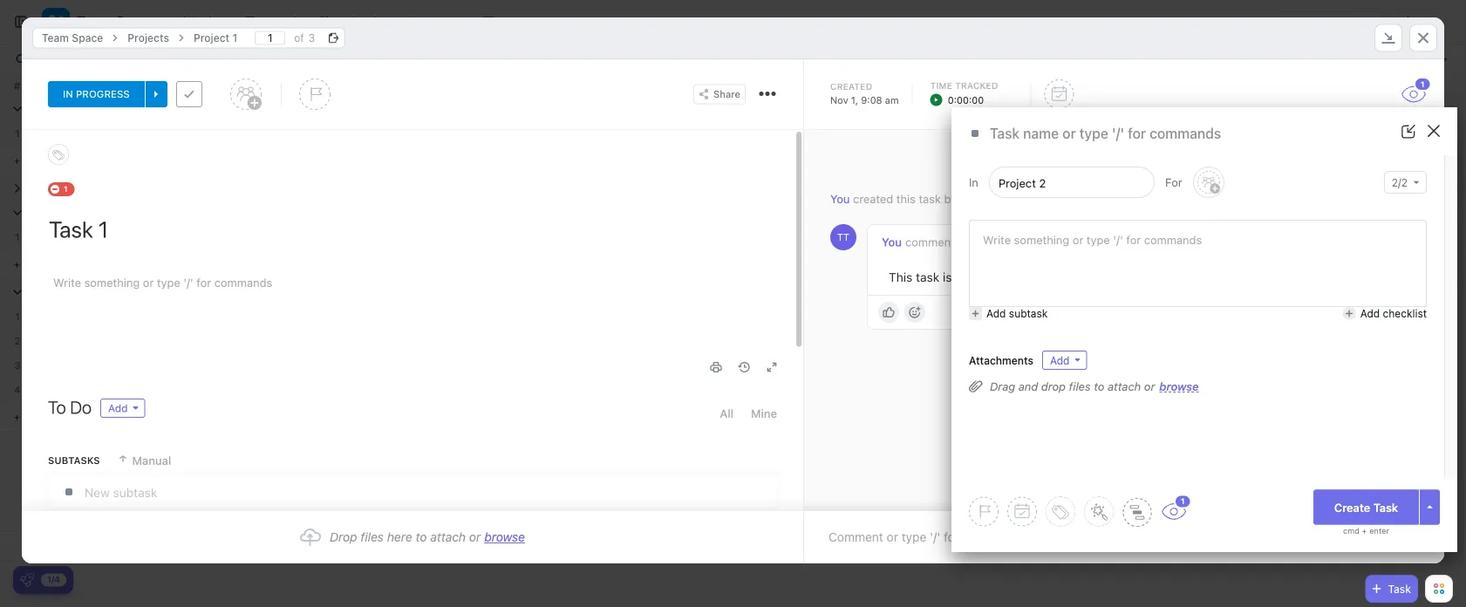 Task type: vqa. For each thing, say whether or not it's contained in the screenshot.
FAVORITES
no



Task type: locate. For each thing, give the bounding box(es) containing it.
2 up no
[[68, 231, 75, 244]]

cmd + enter
[[1344, 527, 1390, 536]]

task up enter
[[1374, 501, 1399, 514]]

1 horizontal spatial share
[[1416, 16, 1444, 28]]

1 horizontal spatial add button
[[1043, 351, 1087, 370]]

0 vertical spatial files
[[1069, 380, 1091, 393]]

browse
[[1160, 380, 1199, 393], [485, 530, 525, 544]]

new task left do
[[23, 411, 67, 422]]

1 vertical spatial browse
[[485, 530, 525, 544]]

0 horizontal spatial set priority image
[[299, 79, 330, 110]]

access)
[[1163, 192, 1206, 205]]

tt
[[838, 232, 850, 243]]

set priority image up the all link
[[730, 354, 756, 380]]

0 horizontal spatial subtasks
[[48, 455, 100, 466]]

(you
[[1075, 192, 1099, 205]]

team space up 'projects'
[[77, 14, 157, 30]]

cmd
[[1344, 527, 1360, 536]]

space for "team space" button
[[116, 14, 157, 30]]

row group
[[0, 97, 35, 433], [0, 97, 1466, 433], [35, 97, 907, 433], [1422, 97, 1466, 433], [1422, 532, 1466, 561]]

in
[[63, 88, 73, 100]]

project 1 link
[[185, 27, 246, 48]]

team space inside button
[[77, 14, 157, 30]]

created nov 1, 9:08 am
[[831, 81, 899, 106]]

1 vertical spatial share
[[714, 89, 741, 100]]

list
[[201, 14, 222, 29]]

files inside drag and drop files to attach or browse
[[1069, 380, 1091, 393]]

1 vertical spatial new task
[[23, 258, 67, 270]]

new task down 'correct'
[[23, 154, 67, 166]]

0 horizontal spatial browse
[[485, 530, 525, 544]]

0 vertical spatial you
[[831, 192, 850, 205]]

automations button
[[1278, 9, 1359, 35]]

set priority element
[[299, 79, 330, 110], [730, 354, 756, 380], [969, 497, 999, 526]]

press space to select this row. row
[[0, 121, 35, 146], [35, 121, 907, 148], [0, 225, 35, 250], [35, 225, 907, 252], [0, 305, 35, 329], [35, 305, 907, 332], [0, 329, 35, 353], [35, 329, 907, 356], [0, 353, 35, 378], [35, 353, 907, 380], [0, 378, 35, 402], [35, 378, 907, 405], [35, 532, 907, 562]]

list link
[[201, 0, 229, 44]]

0 vertical spatial set priority element
[[299, 79, 330, 110]]

0 vertical spatial new
[[23, 154, 43, 166]]

0 horizontal spatial share button
[[694, 84, 746, 104]]

0 horizontal spatial attach
[[430, 530, 466, 544]]

share inside task details element
[[714, 89, 741, 100]]

1 vertical spatial set priority image
[[730, 354, 756, 380]]

1 vertical spatial add button
[[100, 399, 145, 418]]

1 horizontal spatial share button
[[1394, 8, 1451, 36]]

2 vertical spatial set priority element
[[969, 497, 999, 526]]

progress
[[76, 88, 130, 100]]

task down enter
[[1389, 583, 1412, 595]]

you left created
[[831, 192, 850, 205]]

Task name or type '/' for commands text field
[[990, 125, 1372, 143]]

task details element
[[22, 59, 1445, 130]]

Edit task name text field
[[49, 215, 777, 244]]

3 up 4
[[14, 359, 21, 371]]

set priority image inside grid
[[730, 354, 756, 380]]

0 vertical spatial attach
[[1108, 380, 1141, 393]]

1 horizontal spatial set priority element
[[730, 354, 756, 380]]

add button right do
[[100, 399, 145, 418]]

0 vertical spatial team space
[[77, 14, 157, 30]]

0 vertical spatial to
[[394, 129, 408, 140]]

1 vertical spatial set priority element
[[730, 354, 756, 380]]

you up the this
[[882, 236, 902, 249]]

automations
[[1286, 16, 1350, 28]]

enter
[[1370, 527, 1390, 536]]

set priority image up terry turtle cell
[[299, 79, 330, 110]]

1 vertical spatial 1 button
[[1161, 494, 1192, 520]]

1 vertical spatial new
[[23, 258, 43, 270]]

0 vertical spatial set priority image
[[299, 79, 330, 110]]

assignees button
[[1194, 49, 1274, 70]]

0 horizontal spatial you
[[831, 192, 850, 205]]

0 vertical spatial share
[[1416, 16, 1444, 28]]

0 vertical spatial subtasks
[[1098, 53, 1144, 65]]

mins
[[1397, 194, 1419, 205]]

1 button
[[1401, 77, 1432, 103], [1161, 494, 1192, 520]]

urgent cell
[[0, 97, 1466, 120]]

to
[[394, 129, 408, 140], [1094, 380, 1105, 393], [416, 530, 427, 544]]

attachments
[[969, 354, 1034, 366]]

Search... text field
[[850, 139, 995, 163]]

files left here
[[361, 530, 384, 544]]

create
[[1335, 501, 1371, 514]]

0 horizontal spatial 3
[[14, 359, 21, 371]]

to inside to do dialog
[[416, 530, 427, 544]]

showing
[[1053, 53, 1095, 65]]

task left by
[[919, 192, 941, 205]]

task left is
[[916, 270, 940, 285]]

0 vertical spatial new task
[[23, 154, 67, 166]]

3 right of at the top left of the page
[[309, 32, 315, 44]]

row
[[35, 75, 907, 96]]

0 vertical spatial task
[[919, 192, 941, 205]]

2 vertical spatial new task
[[23, 411, 67, 422]]

0 horizontal spatial team
[[42, 32, 69, 44]]

terry turtle
[[216, 127, 276, 140]]

Search tasks... text field
[[32, 47, 177, 72]]

team space for "team space" button
[[77, 14, 157, 30]]

1 inside task locations element
[[232, 32, 238, 44]]

manual
[[132, 454, 171, 467]]

0 horizontal spatial add button
[[100, 399, 145, 418]]

tasks...
[[70, 53, 105, 65]]

0:00:00
[[948, 94, 984, 106]]

subtasks right showing
[[1098, 53, 1144, 65]]

team up tasks...
[[77, 14, 112, 30]]

attach right here
[[430, 530, 466, 544]]

team up the search
[[42, 32, 69, 44]]

0 vertical spatial space
[[116, 14, 157, 30]]

0 horizontal spatial to
[[394, 129, 408, 140]]

1 inside task details element
[[1421, 79, 1425, 89]]

team space inside task locations element
[[42, 32, 103, 44]]

grid
[[0, 75, 1467, 562]]

1 horizontal spatial space
[[116, 14, 157, 30]]

team inside task locations element
[[42, 32, 69, 44]]

task
[[46, 154, 67, 166], [41, 231, 65, 244], [46, 258, 67, 270], [46, 411, 67, 422], [1374, 501, 1399, 514], [1389, 583, 1412, 595]]

attach inside drag and drop files to attach or browse
[[1108, 380, 1141, 393]]

browse link
[[485, 530, 525, 544]]

share for share button inside task details element
[[714, 89, 741, 100]]

row inside grid
[[35, 75, 907, 96]]

0 vertical spatial or
[[1145, 380, 1156, 393]]

to do cell
[[384, 121, 558, 145]]

no priority (4)
[[56, 284, 142, 298]]

am
[[885, 94, 899, 106]]

or inside to do dialog
[[469, 530, 481, 544]]

0 vertical spatial add button
[[1043, 351, 1087, 370]]

project 1
[[194, 32, 238, 44]]

0 vertical spatial 2
[[68, 231, 75, 244]]

to do
[[394, 129, 425, 140]]

table
[[501, 14, 532, 29]]

add button up drop at right
[[1043, 351, 1087, 370]]

minimize task image
[[1382, 32, 1396, 44]]

attach right drop at right
[[1108, 380, 1141, 393]]

space inside button
[[116, 14, 157, 30]]

projects link
[[119, 27, 178, 48]]

press space to select this row. row containing 2
[[0, 329, 35, 353]]

1 vertical spatial space
[[72, 32, 103, 44]]

0 horizontal spatial 2
[[14, 335, 20, 346]]

1 horizontal spatial to
[[416, 530, 427, 544]]

0 horizontal spatial share
[[714, 89, 741, 100]]

0 vertical spatial 3
[[309, 32, 315, 44]]

correct typos
[[57, 127, 129, 140]]

1 horizontal spatial files
[[1069, 380, 1091, 393]]

2 vertical spatial to
[[416, 530, 427, 544]]

0 horizontal spatial files
[[361, 530, 384, 544]]

new task right 1 1 2 3 1 4
[[23, 258, 67, 270]]

space up tasks...
[[72, 32, 103, 44]]

1 horizontal spatial browse
[[1160, 380, 1199, 393]]

1 horizontal spatial subtasks
[[1098, 53, 1144, 65]]

nov
[[831, 94, 849, 106]]

1 horizontal spatial 2
[[68, 231, 75, 244]]

this task is important enough as well
[[889, 270, 1097, 285]]

share
[[1416, 16, 1444, 28], [714, 89, 741, 100]]

0 horizontal spatial set priority element
[[299, 79, 330, 110]]

1 vertical spatial you
[[882, 236, 902, 249]]

1 vertical spatial 2
[[14, 335, 20, 346]]

to right drop at right
[[1094, 380, 1105, 393]]

created
[[853, 192, 894, 205]]

subtasks down to do
[[48, 455, 100, 466]]

press space to select this row. row containing correct typos
[[35, 121, 907, 148]]

you for this
[[882, 236, 902, 249]]

team inside button
[[77, 14, 112, 30]]

to do
[[48, 397, 92, 417]]

subtasks
[[1098, 53, 1144, 65], [48, 455, 100, 466]]

2 new from the top
[[23, 258, 43, 270]]

well
[[1075, 270, 1097, 285]]

1 horizontal spatial set priority image
[[730, 354, 756, 380]]

1
[[232, 32, 238, 44], [1421, 79, 1425, 89], [15, 127, 20, 139], [64, 185, 68, 194], [15, 231, 20, 243], [15, 311, 20, 322], [1181, 497, 1185, 506]]

0 horizontal spatial or
[[469, 530, 481, 544]]

1 horizontal spatial 1 button
[[1401, 77, 1432, 103]]

1 vertical spatial team
[[42, 32, 69, 44]]

space inside task locations element
[[72, 32, 103, 44]]

project
[[194, 32, 230, 44]]

press space to select this row. row containing 3
[[0, 353, 35, 378]]

1 horizontal spatial 3
[[309, 32, 315, 44]]

task down task 2 on the top left of the page
[[46, 258, 67, 270]]

me
[[1171, 53, 1187, 65]]

add
[[987, 308, 1006, 320], [1361, 308, 1380, 320], [1050, 354, 1070, 366], [108, 402, 128, 414]]

space
[[116, 14, 157, 30], [72, 32, 103, 44]]

task right 1 1 2 3 1 4
[[41, 231, 65, 244]]

files right drop at right
[[1069, 380, 1091, 393]]

1 vertical spatial attach
[[430, 530, 466, 544]]

space for team space link
[[72, 32, 103, 44]]

files
[[1069, 380, 1091, 393], [361, 530, 384, 544]]

tracked
[[956, 80, 999, 90]]

New subtask text field
[[85, 476, 777, 508]]

this
[[889, 270, 913, 285]]

0 vertical spatial 1 button
[[1401, 77, 1432, 103]]

1 vertical spatial subtasks
[[48, 455, 100, 466]]

you created this task by copying #8678g9yjz (you don't have access)
[[831, 192, 1206, 205]]

me button
[[1152, 49, 1194, 70]]

Set task position in this List number field
[[255, 31, 286, 45]]

all link
[[720, 399, 734, 428]]

1 vertical spatial 3
[[14, 359, 21, 371]]

1 horizontal spatial attach
[[1108, 380, 1141, 393]]

add up drop at right
[[1050, 354, 1070, 366]]

1 vertical spatial team space
[[42, 32, 103, 44]]

here
[[387, 530, 412, 544]]

gantt
[[429, 14, 461, 29]]

do
[[70, 397, 92, 417]]

cell
[[0, 201, 1466, 224], [209, 225, 384, 249], [384, 225, 558, 249], [558, 225, 733, 249], [35, 305, 209, 328], [209, 305, 384, 328], [384, 305, 558, 328], [558, 305, 733, 328], [35, 329, 209, 352], [209, 329, 384, 352], [384, 329, 558, 352], [558, 329, 733, 352], [35, 353, 209, 377], [209, 353, 384, 377], [384, 353, 558, 377], [558, 353, 733, 377], [209, 378, 384, 401], [384, 378, 558, 401], [558, 378, 733, 401], [558, 532, 733, 561]]

to do dialog
[[22, 17, 1445, 564]]

set priority image
[[299, 79, 330, 110], [730, 354, 756, 380]]

row group containing 1 1 2 3 1 4
[[0, 97, 35, 433]]

no priority cell
[[0, 280, 1466, 304]]

2 inside 1 1 2 3 1 4
[[14, 335, 20, 346]]

terry turtle cell
[[209, 121, 384, 145]]

share button inside task details element
[[694, 84, 746, 104]]

2 horizontal spatial to
[[1094, 380, 1105, 393]]

1 vertical spatial or
[[469, 530, 481, 544]]

and
[[1019, 380, 1038, 393]]

1 horizontal spatial team
[[77, 14, 112, 30]]

correct
[[57, 127, 97, 140]]

normal priority element
[[730, 226, 901, 252]]

team space up search tasks...
[[42, 32, 103, 44]]

3 new from the top
[[23, 411, 43, 422]]

2 up 4
[[14, 335, 20, 346]]

to left do
[[394, 129, 408, 140]]

projects
[[128, 32, 169, 44]]

1 vertical spatial files
[[361, 530, 384, 544]]

1 horizontal spatial or
[[1145, 380, 1156, 393]]

0 vertical spatial browse
[[1160, 380, 1199, 393]]

press space to select this row. row containing task 2
[[35, 225, 907, 252]]

subtasks inside task body element
[[48, 455, 100, 466]]

1 vertical spatial to
[[1094, 380, 1105, 393]]

add right do
[[108, 402, 128, 414]]

task left do
[[46, 411, 67, 422]]

for
[[1166, 176, 1183, 189]]

1 vertical spatial share button
[[694, 84, 746, 104]]

add button for attachments
[[1043, 351, 1087, 370]]

0 horizontal spatial space
[[72, 32, 103, 44]]

space up 'projects'
[[116, 14, 157, 30]]

1 new task from the top
[[23, 154, 67, 166]]

to right here
[[416, 530, 427, 544]]

task history region
[[804, 130, 1445, 511]]

#
[[14, 79, 20, 92]]

1 horizontal spatial you
[[882, 236, 902, 249]]

to inside drag and drop files to attach or browse
[[1094, 380, 1105, 393]]

0 vertical spatial team
[[77, 14, 112, 30]]

2
[[68, 231, 75, 244], [14, 335, 20, 346]]

2 vertical spatial new
[[23, 411, 43, 422]]



Task type: describe. For each thing, give the bounding box(es) containing it.
1 1 2 3 1 4
[[14, 127, 21, 395]]

onboarding checklist button image
[[20, 573, 34, 587]]

0 vertical spatial share button
[[1394, 8, 1451, 36]]

set priority image for set priority element inside the task details element
[[299, 79, 330, 110]]

create task
[[1335, 501, 1399, 514]]

1 button inside task details element
[[1401, 77, 1432, 103]]

3 new task from the top
[[23, 411, 67, 422]]

or inside drag and drop files to attach or browse
[[1145, 380, 1156, 393]]

team space link
[[33, 27, 112, 48]]

set priority image
[[969, 497, 999, 526]]

browse inside to do dialog
[[485, 530, 525, 544]]

2 inside press space to select this row. row
[[68, 231, 75, 244]]

team space for team space link
[[42, 32, 103, 44]]

don't
[[1102, 192, 1131, 205]]

files inside to do dialog
[[361, 530, 384, 544]]

monday
[[565, 127, 607, 140]]

in progress button
[[48, 81, 145, 107]]

add button for to do
[[100, 399, 145, 418]]

browse inside drag and drop files to attach or browse
[[1160, 380, 1199, 393]]

time
[[931, 80, 953, 90]]

task down 'correct'
[[46, 154, 67, 166]]

turtle
[[246, 127, 276, 140]]

grid containing urgent
[[0, 75, 1467, 562]]

all
[[720, 407, 734, 420]]

time tracked
[[931, 80, 999, 90]]

no
[[56, 284, 72, 298]]

commented
[[906, 236, 969, 249]]

calendar
[[337, 14, 389, 29]]

by
[[945, 192, 957, 205]]

#8678g9yjz
[[1008, 192, 1072, 205]]

as
[[1059, 270, 1072, 285]]

do
[[411, 129, 425, 140]]

row group containing urgent
[[0, 97, 1466, 433]]

press space to select this row. row containing 4
[[0, 378, 35, 402]]

in progress
[[63, 88, 130, 100]]

1 inside task body element
[[64, 185, 68, 194]]

have
[[1134, 192, 1160, 205]]

3 inside task locations element
[[309, 32, 315, 44]]

board
[[262, 14, 297, 29]]

drop files here to attach or browse
[[330, 530, 525, 544]]

terry
[[216, 127, 243, 140]]

add left subtask
[[987, 308, 1006, 320]]

drag
[[990, 380, 1016, 393]]

1/4
[[47, 575, 60, 585]]

mine link
[[751, 399, 777, 428]]

search
[[32, 53, 67, 65]]

1,
[[851, 94, 859, 106]]

subtasks inside button
[[1098, 53, 1144, 65]]

gantt link
[[429, 0, 468, 44]]

of
[[294, 32, 304, 44]]

priority
[[75, 284, 117, 298]]

onboarding checklist button element
[[20, 573, 34, 587]]

you for 24
[[831, 192, 850, 205]]

task 2
[[41, 231, 75, 244]]

team for "team space" button
[[77, 14, 112, 30]]

(1)
[[104, 102, 118, 115]]

urgent
[[56, 101, 96, 115]]

task settings image
[[766, 92, 770, 96]]

4
[[14, 384, 21, 395]]

assignees
[[1216, 53, 1267, 65]]

2/2
[[1392, 176, 1408, 188]]

24 mins
[[1382, 194, 1419, 205]]

24
[[1382, 194, 1394, 205]]

1 new from the top
[[23, 154, 43, 166]]

team space button
[[70, 3, 157, 41]]

task locations element
[[22, 17, 1445, 59]]

checklist
[[1383, 308, 1427, 320]]

monday cell
[[558, 121, 733, 145]]

0:00:00 button
[[931, 92, 1009, 107]]

table link
[[501, 0, 539, 44]]

2 new task from the top
[[23, 258, 67, 270]]

drop
[[1042, 380, 1066, 393]]

calendar link
[[337, 0, 396, 44]]

created
[[831, 81, 873, 91]]

to
[[48, 397, 66, 417]]

copying
[[960, 192, 1002, 205]]

set priority element inside grid
[[730, 354, 756, 380]]

task body element
[[22, 130, 804, 539]]

0 horizontal spatial 1 button
[[1161, 494, 1192, 520]]

share for top share button
[[1416, 16, 1444, 28]]

3 inside 1 1 2 3 1 4
[[14, 359, 21, 371]]

showing subtasks
[[1053, 53, 1144, 65]]

reply
[[1381, 307, 1407, 318]]

(4)
[[126, 285, 142, 298]]

attach inside to do dialog
[[430, 530, 466, 544]]

team for team space link
[[42, 32, 69, 44]]

1 vertical spatial task
[[916, 270, 940, 285]]

add inside task body element
[[108, 402, 128, 414]]

showing subtasks button
[[1034, 49, 1149, 70]]

typos
[[100, 127, 129, 140]]

add left reply
[[1361, 308, 1380, 320]]

to inside to do cell
[[394, 129, 408, 140]]

board link
[[262, 0, 304, 44]]

add subtask
[[987, 308, 1048, 320]]

you commented
[[882, 236, 969, 249]]

in
[[969, 176, 979, 189]]

is
[[943, 270, 952, 285]]

mine
[[751, 407, 777, 420]]

drop
[[330, 530, 357, 544]]

9:08
[[861, 94, 883, 106]]

2 horizontal spatial set priority element
[[969, 497, 999, 526]]

subtask
[[1009, 308, 1048, 320]]

search tasks...
[[32, 53, 105, 65]]

set priority image for set priority element within the grid
[[730, 354, 756, 380]]

manual button
[[117, 446, 171, 476]]

row group containing correct typos
[[35, 97, 907, 433]]

task inside press space to select this row. row
[[41, 231, 65, 244]]

set priority element inside task details element
[[299, 79, 330, 110]]

this
[[897, 192, 916, 205]]

drag and drop files to attach or browse
[[990, 380, 1199, 393]]



